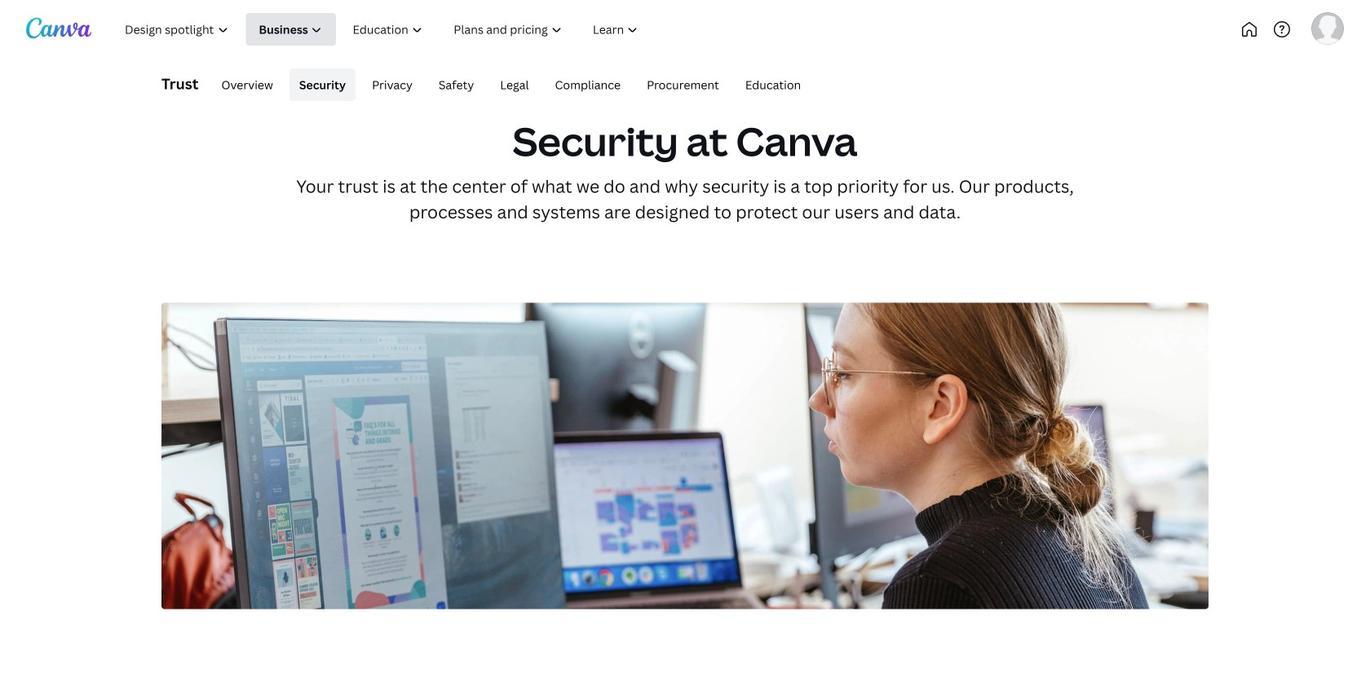 Task type: vqa. For each thing, say whether or not it's contained in the screenshot.
the right Canva
no



Task type: locate. For each thing, give the bounding box(es) containing it.
menu bar
[[205, 69, 811, 101]]

top level navigation element
[[111, 13, 708, 46]]



